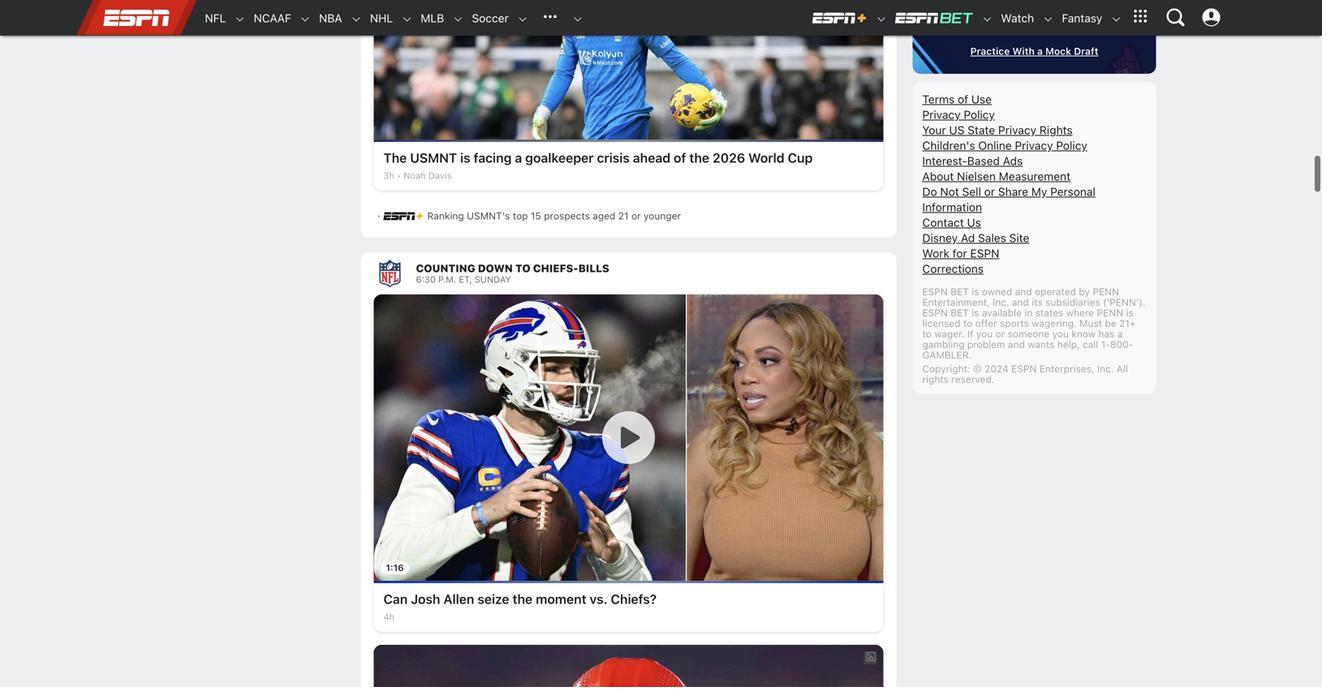 Task type: describe. For each thing, give the bounding box(es) containing it.
espn inside terms of use privacy policy your us state privacy rights children's online privacy policy interest-based ads about nielsen measurement do not sell or share my personal information contact us disney ad sales site work for espn corrections
[[970, 247, 999, 260]]

1 horizontal spatial inc.
[[1097, 363, 1114, 374]]

join
[[985, 11, 1006, 23]]

practice with a mock draft
[[970, 45, 1098, 57]]

is right be
[[1126, 307, 1134, 318]]

a right join
[[1008, 11, 1014, 23]]

2 vertical spatial privacy
[[1015, 139, 1053, 152]]

davis
[[428, 170, 452, 181]]

seize
[[478, 592, 509, 607]]

1-
[[1101, 339, 1110, 350]]

do not sell or share my personal information link
[[922, 185, 1095, 214]]

usmnt
[[410, 150, 457, 166]]

moment
[[536, 592, 586, 607]]

espn right '2024'
[[1011, 363, 1037, 374]]

gambling
[[922, 339, 965, 350]]

not
[[940, 185, 959, 198]]

its
[[1032, 296, 1043, 308]]

noah
[[404, 170, 426, 181]]

15
[[531, 210, 541, 222]]

do
[[922, 185, 937, 198]]

ahead
[[633, 150, 670, 166]]

league
[[1049, 11, 1083, 23]]

help,
[[1057, 339, 1080, 350]]

measurement
[[999, 169, 1071, 183]]

to
[[515, 262, 530, 274]]

21+
[[1119, 318, 1136, 329]]

©
[[973, 363, 982, 374]]

josh
[[411, 592, 440, 607]]

contact us link
[[922, 216, 981, 229]]

0 vertical spatial privacy
[[922, 108, 961, 121]]

online
[[978, 139, 1012, 152]]

interest-based ads link
[[922, 154, 1023, 167]]

2024
[[984, 363, 1009, 374]]

nfl
[[205, 11, 226, 25]]

watch link
[[993, 1, 1034, 36]]

with
[[1012, 45, 1035, 57]]

information
[[922, 200, 982, 214]]

ranking
[[427, 210, 464, 222]]

or inside 'link'
[[631, 210, 641, 222]]

corrections link
[[922, 262, 984, 275]]

us
[[967, 216, 981, 229]]

about
[[922, 169, 954, 183]]

et,
[[459, 274, 472, 285]]

mlb
[[421, 11, 444, 25]]

terms of use privacy policy your us state privacy rights children's online privacy policy interest-based ads about nielsen measurement do not sell or share my personal information contact us disney ad sales site work for espn corrections
[[922, 92, 1095, 275]]

by
[[1079, 286, 1090, 297]]

someone
[[1008, 328, 1050, 339]]

is left facing
[[460, 150, 470, 166]]

sales
[[978, 231, 1006, 244]]

or inside espn bet is owned and operated by penn entertainment, inc. and its subsidiaries ('penn'). espn bet is available in states where penn is licensed to offer sports wagering. must be 21+ to wager. if you or someone you know has a gambling problem and wants help, call 1-800- gambler. copyright: © 2024 espn enterprises, inc. all rights reserved.
[[995, 328, 1005, 339]]

about nielsen measurement link
[[922, 169, 1071, 183]]

ad
[[961, 231, 975, 244]]

must
[[1079, 318, 1102, 329]]

site
[[1009, 231, 1029, 244]]

work for espn link
[[922, 247, 999, 260]]

younger
[[644, 210, 681, 222]]

prospects
[[544, 210, 590, 222]]

terms of use link
[[922, 92, 992, 106]]

is left owned
[[972, 286, 979, 297]]

crisis
[[597, 150, 630, 166]]

1 horizontal spatial to
[[963, 318, 973, 329]]

or inside terms of use privacy policy your us state privacy rights children's online privacy policy interest-based ads about nielsen measurement do not sell or share my personal information contact us disney ad sales site work for espn corrections
[[984, 185, 995, 198]]

disney
[[922, 231, 958, 244]]

mock
[[1045, 45, 1071, 57]]

6:30
[[416, 274, 436, 285]]

p.m.
[[438, 274, 456, 285]]

terms
[[922, 92, 955, 106]]

ranking usmnt's top 15 prospects aged 21 or younger
[[427, 210, 681, 222]]

4h
[[383, 612, 395, 622]]

corrections
[[922, 262, 984, 275]]

wager.
[[934, 328, 965, 339]]

available
[[982, 307, 1022, 318]]

2026
[[713, 150, 745, 166]]

personal
[[1050, 185, 1095, 198]]

1 bet from the top
[[950, 286, 969, 297]]

rights
[[1039, 123, 1073, 137]]

usmnt's
[[467, 210, 510, 222]]

enterprises,
[[1039, 363, 1094, 374]]

practice
[[970, 45, 1010, 57]]

chiefs-
[[533, 262, 578, 274]]

1 vertical spatial penn
[[1097, 307, 1123, 318]]

be
[[1105, 318, 1116, 329]]



Task type: vqa. For each thing, say whether or not it's contained in the screenshot.
topmost the
yes



Task type: locate. For each thing, give the bounding box(es) containing it.
nba link
[[311, 1, 342, 36]]

nhl link
[[362, 1, 393, 36]]

0 vertical spatial of
[[958, 92, 968, 106]]

the right seize
[[513, 592, 533, 607]]

0 vertical spatial policy
[[964, 108, 995, 121]]

the inside can josh allen seize the moment vs. chiefs? 4h
[[513, 592, 533, 607]]

or down available
[[995, 328, 1005, 339]]

21
[[618, 210, 629, 222]]

espn down "sales"
[[970, 247, 999, 260]]

operated
[[1035, 286, 1076, 297]]

1 horizontal spatial you
[[1052, 328, 1069, 339]]

1 horizontal spatial the
[[689, 150, 709, 166]]

the
[[689, 150, 709, 166], [513, 592, 533, 607]]

allen
[[443, 592, 474, 607]]

0 horizontal spatial you
[[976, 328, 993, 339]]

goalkeeper
[[525, 150, 594, 166]]

the left 2026 at right
[[689, 150, 709, 166]]

fantasy link
[[1054, 1, 1102, 36]]

a inside espn bet is owned and operated by penn entertainment, inc. and its subsidiaries ('penn'). espn bet is available in states where penn is licensed to offer sports wagering. must be 21+ to wager. if you or someone you know has a gambling problem and wants help, call 1-800- gambler. copyright: © 2024 espn enterprises, inc. all rights reserved.
[[1117, 328, 1123, 339]]

or
[[984, 185, 995, 198], [631, 210, 641, 222], [995, 328, 1005, 339]]

a right with
[[1037, 45, 1043, 57]]

espn bet is owned and operated by penn entertainment, inc. and its subsidiaries ('penn'). espn bet is available in states where penn is licensed to offer sports wagering. must be 21+ to wager. if you or someone you know has a gambling problem and wants help, call 1-800- gambler. copyright: © 2024 espn enterprises, inc. all rights reserved.
[[922, 286, 1145, 385]]

soccer
[[472, 11, 509, 25]]

know
[[1072, 328, 1096, 339]]

policy down rights
[[1056, 139, 1087, 152]]

gambler.
[[922, 349, 972, 361]]

copyright:
[[922, 363, 970, 374]]

entertainment,
[[922, 296, 990, 308]]

1 vertical spatial privacy
[[998, 123, 1036, 137]]

or down the about nielsen measurement link
[[984, 185, 995, 198]]

interest-
[[922, 154, 967, 167]]

ads
[[1003, 154, 1023, 167]]

1:16
[[386, 563, 404, 573]]

if
[[967, 328, 973, 339]]

penn right by
[[1093, 286, 1119, 297]]

counting
[[416, 262, 475, 274]]

penn up the has
[[1097, 307, 1123, 318]]

nba
[[319, 11, 342, 25]]

2 you from the left
[[1052, 328, 1069, 339]]

ncaaf
[[254, 11, 291, 25]]

nfl link
[[197, 1, 226, 36]]

1 vertical spatial inc.
[[1097, 363, 1114, 374]]

1 you from the left
[[976, 328, 993, 339]]

call
[[1083, 339, 1098, 350]]

your
[[922, 123, 946, 137]]

the
[[383, 150, 407, 166]]

ncaaf link
[[246, 1, 291, 36]]

of inside terms of use privacy policy your us state privacy rights children's online privacy policy interest-based ads about nielsen measurement do not sell or share my personal information contact us disney ad sales site work for espn corrections
[[958, 92, 968, 106]]

inc. up the sports
[[993, 296, 1009, 308]]

us
[[949, 123, 964, 137]]

you left "know"
[[1052, 328, 1069, 339]]

1 vertical spatial or
[[631, 210, 641, 222]]

top
[[513, 210, 528, 222]]

0 vertical spatial the
[[689, 150, 709, 166]]

down
[[478, 262, 513, 274]]

chiefs?
[[611, 592, 657, 607]]

to left offer
[[963, 318, 973, 329]]

nielsen
[[957, 169, 996, 183]]

licensed
[[922, 318, 961, 329]]

wagering.
[[1032, 318, 1077, 329]]

work
[[922, 247, 949, 260]]

practice with a mock draft link
[[929, 45, 1140, 57]]

0 vertical spatial or
[[984, 185, 995, 198]]

1 vertical spatial of
[[674, 150, 686, 166]]

1 vertical spatial bet
[[950, 307, 969, 318]]

offer
[[975, 318, 997, 329]]

use
[[971, 92, 992, 106]]

fantasy
[[1062, 11, 1102, 25]]

a right facing
[[515, 150, 522, 166]]

2 bet from the top
[[950, 307, 969, 318]]

espn up wager.
[[922, 307, 948, 318]]

0 horizontal spatial the
[[513, 592, 533, 607]]

bet down corrections link
[[950, 286, 969, 297]]

bills
[[578, 262, 609, 274]]

espn down corrections link
[[922, 286, 948, 297]]

1 vertical spatial policy
[[1056, 139, 1087, 152]]

is up the if
[[972, 307, 979, 318]]

mlb link
[[412, 1, 444, 36]]

sunday
[[474, 274, 511, 285]]

sports
[[1000, 318, 1029, 329]]

or right 21
[[631, 210, 641, 222]]

inc. left all
[[1097, 363, 1114, 374]]

has
[[1098, 328, 1115, 339]]

for
[[953, 247, 967, 260]]

1 horizontal spatial of
[[958, 92, 968, 106]]

owned
[[982, 286, 1012, 297]]

0 horizontal spatial inc.
[[993, 296, 1009, 308]]

rights
[[922, 374, 949, 385]]

children's
[[922, 139, 975, 152]]

to left wager.
[[922, 328, 932, 339]]

inc.
[[993, 296, 1009, 308], [1097, 363, 1114, 374]]

privacy up children's online privacy policy link at the right top
[[998, 123, 1036, 137]]

to
[[963, 318, 973, 329], [922, 328, 932, 339]]

privacy up ads
[[1015, 139, 1053, 152]]

of up privacy policy link
[[958, 92, 968, 106]]

the usmnt is facing a goalkeeper crisis ahead of the 2026 world cup
[[383, 150, 813, 166]]

0 horizontal spatial of
[[674, 150, 686, 166]]

my
[[1031, 185, 1047, 198]]

aged
[[593, 210, 615, 222]]

and down the sports
[[1008, 339, 1025, 350]]

penn
[[1093, 286, 1119, 297], [1097, 307, 1123, 318]]

0 vertical spatial inc.
[[993, 296, 1009, 308]]

in
[[1024, 307, 1033, 318]]

of right ahead at top
[[674, 150, 686, 166]]

can
[[383, 592, 408, 607]]

can josh allen seize the moment vs. chiefs? 4h
[[383, 592, 657, 622]]

0 vertical spatial penn
[[1093, 286, 1119, 297]]

and up in
[[1015, 286, 1032, 297]]

ranking usmnt's top 15 prospects aged 21 or younger link
[[383, 204, 880, 228]]

problem
[[967, 339, 1005, 350]]

a right the has
[[1117, 328, 1123, 339]]

privacy policy link
[[922, 108, 995, 121]]

and left its on the top right
[[1012, 296, 1029, 308]]

world
[[748, 150, 785, 166]]

you
[[976, 328, 993, 339], [1052, 328, 1069, 339]]

('penn').
[[1103, 296, 1145, 308]]

1 horizontal spatial policy
[[1056, 139, 1087, 152]]

facing
[[474, 150, 512, 166]]

sell
[[962, 185, 981, 198]]

2 vertical spatial or
[[995, 328, 1005, 339]]

0 horizontal spatial to
[[922, 328, 932, 339]]

3h
[[383, 170, 394, 181]]

you right the if
[[976, 328, 993, 339]]

watch
[[1001, 11, 1034, 25]]

policy up state
[[964, 108, 995, 121]]

join a public league link
[[929, 3, 1140, 29]]

0 vertical spatial bet
[[950, 286, 969, 297]]

1 vertical spatial the
[[513, 592, 533, 607]]

privacy down terms
[[922, 108, 961, 121]]

soccer link
[[464, 1, 509, 36]]

bet up wager.
[[950, 307, 969, 318]]

0 horizontal spatial policy
[[964, 108, 995, 121]]

share
[[998, 185, 1028, 198]]

wants
[[1028, 339, 1055, 350]]



